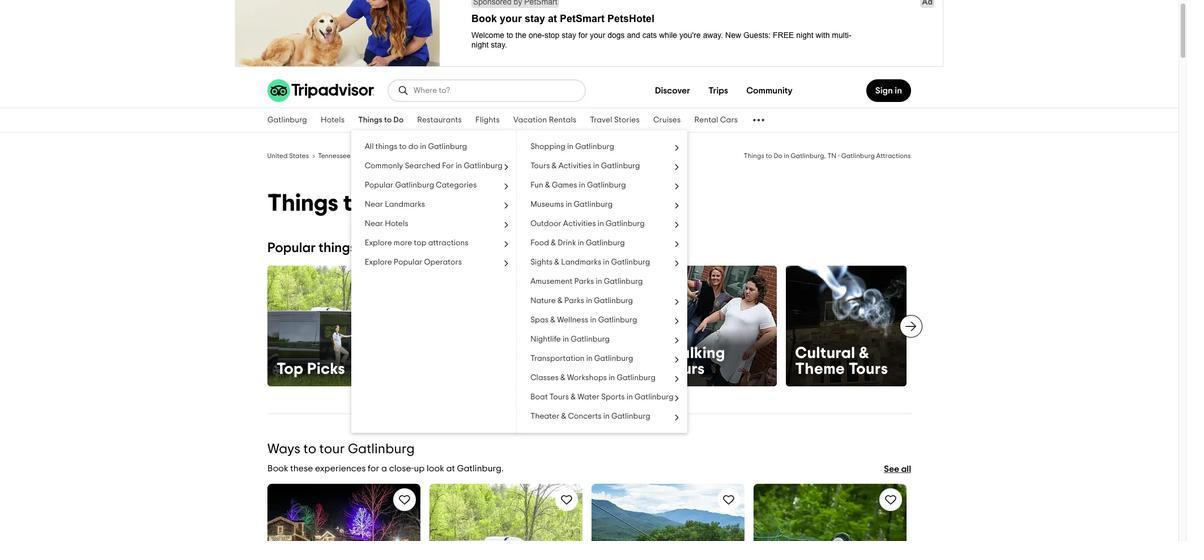 Task type: describe. For each thing, give the bounding box(es) containing it.
stories
[[614, 116, 640, 124]]

near for near hotels
[[365, 220, 384, 228]]

popular gatlinburg categories button
[[352, 176, 517, 195]]

in left gatlinburg,
[[784, 152, 790, 159]]

advertisement region
[[0, 0, 1179, 69]]

walking tours link
[[657, 266, 777, 386]]

tours inside cultural & theme tours
[[849, 362, 888, 377]]

in up workshops
[[587, 355, 593, 363]]

attractions
[[429, 239, 469, 247]]

explore popular operators
[[365, 258, 462, 266]]

tours & activities in gatlinburg link
[[517, 156, 688, 176]]

near hotels button
[[352, 214, 517, 234]]

gatlinburg down shopping
[[516, 152, 549, 159]]

gatlinburg up tours & activities in gatlinburg link
[[576, 143, 615, 151]]

trips
[[709, 86, 729, 95]]

previous image
[[261, 320, 274, 333]]

theater & concerts in gatlinburg link
[[517, 407, 688, 426]]

popular for popular things to do
[[268, 241, 316, 255]]

boat
[[531, 393, 548, 401]]

rental
[[695, 116, 719, 124]]

in up nature & parks in gatlinburg link
[[596, 278, 603, 286]]

2 vertical spatial popular
[[394, 258, 423, 266]]

things for all
[[376, 143, 398, 151]]

look
[[427, 464, 444, 473]]

flights
[[476, 116, 500, 124]]

things for popular
[[319, 241, 356, 255]]

gatlinburg right the '-'
[[842, 152, 875, 159]]

in up sports
[[609, 374, 616, 382]]

flights link
[[469, 108, 507, 132]]

in right games
[[580, 181, 586, 189]]

cultural
[[795, 346, 856, 362]]

transportation in gatlinburg link
[[517, 349, 688, 368]]

gatlinburg up nightlife in gatlinburg link
[[599, 316, 638, 324]]

sights & landmarks in gatlinburg link
[[517, 253, 688, 272]]

restaurants link
[[411, 108, 469, 132]]

in down "popular gatlinburg categories"
[[405, 192, 424, 215]]

things to do
[[358, 116, 404, 124]]

tripadvisor image
[[268, 79, 374, 102]]

things down rental cars link
[[744, 152, 765, 159]]

in right sign
[[895, 86, 902, 95]]

vacation rentals link
[[507, 108, 583, 132]]

see all
[[884, 465, 912, 474]]

nightlife
[[531, 336, 561, 344]]

near hotels
[[365, 220, 409, 228]]

in right shopping
[[568, 143, 574, 151]]

to down flights
[[491, 152, 497, 159]]

0 horizontal spatial hotels
[[321, 116, 345, 124]]

near for near landmarks
[[365, 201, 384, 209]]

sevier
[[374, 152, 393, 159]]

top picks
[[277, 362, 345, 377]]

explore for explore popular operators
[[365, 258, 392, 266]]

popular things to do
[[268, 241, 391, 255]]

& for tours
[[552, 162, 557, 170]]

gatlinburg up nature & parks in gatlinburg link
[[604, 278, 643, 286]]

spas & wellness in gatlinburg
[[531, 316, 638, 324]]

travel stories
[[590, 116, 640, 124]]

see
[[884, 465, 900, 474]]

tennessee (tn) link
[[318, 151, 365, 160]]

things to do in gatlinburg, tn - gatlinburg attractions
[[744, 152, 912, 159]]

gatlinburg down categories
[[429, 192, 544, 215]]

nightlife in gatlinburg
[[531, 336, 610, 344]]

popular gatlinburg categories
[[365, 181, 477, 189]]

gatlinburg down food & drink in gatlinburg link
[[612, 258, 651, 266]]

attractions
[[877, 152, 912, 159]]

in up searched
[[420, 143, 427, 151]]

gatlinburg up sports
[[617, 374, 656, 382]]

all
[[902, 465, 912, 474]]

sign in link
[[867, 79, 912, 102]]

hotels link
[[314, 108, 352, 132]]

rental cars link
[[688, 108, 745, 132]]

all things to do in gatlinburg link
[[352, 137, 517, 156]]

tours inside walking tours
[[666, 362, 705, 377]]

cultural & theme tours link
[[786, 266, 907, 386]]

landmarks inside button
[[385, 201, 426, 209]]

nightlife in gatlinburg link
[[517, 330, 688, 349]]

museums in gatlinburg link
[[517, 195, 688, 214]]

nature
[[531, 297, 556, 305]]

shopping in gatlinburg
[[531, 143, 615, 151]]

to up the these
[[304, 443, 316, 456]]

sevier county link
[[374, 151, 417, 160]]

1 theme from the left
[[536, 362, 586, 377]]

1 vertical spatial parks
[[565, 297, 585, 305]]

amusement
[[531, 278, 573, 286]]

in down games
[[566, 201, 573, 209]]

in right drink
[[578, 239, 585, 247]]

states
[[289, 152, 309, 159]]

theme inside cultural & theme tours
[[795, 362, 845, 377]]

ways
[[268, 443, 301, 456]]

to inside "things to do" link
[[384, 116, 392, 124]]

tennessee (tn)
[[318, 152, 365, 159]]

classes & workshops in gatlinburg
[[531, 374, 656, 382]]

to inside all things to do in gatlinburg link
[[400, 143, 407, 151]]

these
[[290, 464, 313, 473]]

boat tours & water sports in gatlinburg
[[531, 393, 674, 401]]

activities inside "link"
[[564, 220, 597, 228]]

-
[[838, 152, 840, 159]]

hotels inside button
[[385, 220, 409, 228]]

united
[[268, 152, 288, 159]]

fun & games in gatlinburg
[[531, 181, 627, 189]]

concerts
[[569, 413, 602, 421]]

to up near hotels
[[343, 192, 366, 215]]

rental cars
[[695, 116, 738, 124]]

parks for amusement
[[575, 278, 595, 286]]

outdoor activities in gatlinburg link
[[517, 214, 688, 234]]

at
[[446, 464, 455, 473]]

gatlinburg down spas & wellness in gatlinburg at bottom
[[571, 336, 610, 344]]

& left water
[[571, 393, 576, 401]]

explore for explore more top attractions
[[365, 239, 392, 247]]

vacation
[[514, 116, 547, 124]]

united states link
[[268, 151, 309, 160]]

2 save to a trip image from the left
[[560, 493, 574, 507]]

experiences
[[315, 464, 366, 473]]

1 vertical spatial things to do in gatlinburg
[[268, 192, 544, 215]]

shopping
[[531, 143, 566, 151]]

1 save to a trip image from the left
[[398, 493, 412, 507]]

food
[[531, 239, 550, 247]]

restaurants
[[417, 116, 462, 124]]

water
[[578, 393, 600, 401]]

gatlinburg up a
[[348, 443, 415, 456]]

top
[[277, 362, 304, 377]]

more
[[394, 239, 413, 247]]

& for fun
[[546, 181, 551, 189]]

gatlinburg up classes & workshops in gatlinburg link
[[595, 355, 634, 363]]

tn
[[828, 152, 837, 159]]

gatlinburg up for
[[429, 143, 468, 151]]

& for classes
[[561, 374, 566, 382]]

a
[[381, 464, 387, 473]]

commonly
[[365, 162, 404, 170]]



Task type: locate. For each thing, give the bounding box(es) containing it.
tour
[[319, 443, 345, 456]]

all things to do in gatlinburg
[[365, 143, 468, 151]]

sign in
[[876, 86, 902, 95]]

close-
[[389, 464, 414, 473]]

community button
[[738, 79, 802, 102]]

2 vertical spatial parks
[[590, 362, 630, 377]]

do left gatlinburg,
[[774, 152, 783, 159]]

0 vertical spatial do
[[409, 143, 419, 151]]

in right wellness
[[591, 316, 597, 324]]

things
[[376, 143, 398, 151], [319, 241, 356, 255]]

0 horizontal spatial landmarks
[[385, 201, 426, 209]]

nature & parks in gatlinburg
[[531, 297, 634, 305]]

& right fun
[[546, 181, 551, 189]]

gatlinburg up museums in gatlinburg link
[[588, 181, 627, 189]]

near landmarks button
[[352, 195, 517, 214]]

& inside cultural & theme tours
[[859, 346, 870, 362]]

transportation in gatlinburg
[[531, 355, 634, 363]]

1 horizontal spatial save to a trip image
[[560, 493, 574, 507]]

0 vertical spatial things to do in gatlinburg
[[469, 152, 549, 159]]

tours
[[531, 162, 550, 170], [666, 362, 705, 377], [849, 362, 888, 377], [550, 393, 569, 401]]

do left more
[[375, 241, 391, 255]]

gatlinburg up outdoor activities in gatlinburg
[[574, 201, 613, 209]]

in up fun & games in gatlinburg link
[[594, 162, 600, 170]]

1 horizontal spatial landmarks
[[562, 258, 602, 266]]

1 horizontal spatial theme
[[795, 362, 845, 377]]

in right sports
[[627, 393, 633, 401]]

operators
[[425, 258, 462, 266]]

activities down shopping in gatlinburg
[[559, 162, 592, 170]]

& left drink
[[551, 239, 556, 247]]

all
[[365, 143, 374, 151]]

& right sights
[[555, 258, 560, 266]]

to left gatlinburg,
[[766, 152, 773, 159]]

shopping in gatlinburg link
[[517, 137, 688, 156]]

united states
[[268, 152, 309, 159]]

cultural & theme tours
[[795, 346, 888, 377]]

1 vertical spatial explore
[[365, 258, 392, 266]]

things up all on the left of page
[[358, 116, 383, 124]]

hotels down "near landmarks"
[[385, 220, 409, 228]]

& for nature
[[558, 297, 563, 305]]

for
[[443, 162, 454, 170]]

do down flights
[[499, 152, 507, 159]]

tours & activities in gatlinburg
[[531, 162, 641, 170]]

0 vertical spatial hotels
[[321, 116, 345, 124]]

book these experiences for a close-up look at gatlinburg.
[[268, 464, 504, 473]]

1 near from the top
[[365, 201, 384, 209]]

1 vertical spatial activities
[[564, 220, 597, 228]]

do for all things to do in gatlinburg
[[409, 143, 419, 151]]

& for theater
[[562, 413, 567, 421]]

near down "near landmarks"
[[365, 220, 384, 228]]

in inside "link"
[[598, 220, 605, 228]]

walking
[[666, 346, 726, 362]]

gatlinburg down sports
[[612, 413, 651, 421]]

museums in gatlinburg
[[531, 201, 613, 209]]

things to do in gatlinburg down "popular gatlinburg categories"
[[268, 192, 544, 215]]

outdoor activities in gatlinburg
[[531, 220, 645, 228]]

next image
[[905, 320, 918, 333]]

do for popular things to do
[[375, 241, 391, 255]]

things
[[358, 116, 383, 124], [469, 152, 489, 159], [744, 152, 765, 159], [268, 192, 338, 215]]

1 vertical spatial near
[[365, 220, 384, 228]]

to
[[384, 116, 392, 124], [400, 143, 407, 151], [491, 152, 497, 159], [766, 152, 773, 159], [343, 192, 366, 215], [359, 241, 372, 255], [304, 443, 316, 456]]

see all link
[[884, 457, 912, 482]]

commonly searched for in gatlinburg
[[365, 162, 503, 170]]

Search search field
[[414, 86, 576, 96]]

0 vertical spatial near
[[365, 201, 384, 209]]

theme parks link
[[527, 266, 648, 386]]

2 horizontal spatial popular
[[394, 258, 423, 266]]

0 horizontal spatial do
[[375, 241, 391, 255]]

explore popular operators button
[[352, 253, 517, 272]]

walking tours
[[666, 346, 726, 377]]

& for sights
[[555, 258, 560, 266]]

things down flights
[[469, 152, 489, 159]]

1 horizontal spatial things
[[376, 143, 398, 151]]

& for spas
[[551, 316, 556, 324]]

sports
[[602, 393, 625, 401]]

1 save to a trip image from the left
[[722, 493, 736, 507]]

boat tours & water sports in gatlinburg link
[[517, 388, 688, 407]]

0 vertical spatial things
[[376, 143, 398, 151]]

0 horizontal spatial theme
[[536, 362, 586, 377]]

hotels down tripadvisor image in the left of the page
[[321, 116, 345, 124]]

gatlinburg up sights & landmarks in gatlinburg link
[[586, 239, 625, 247]]

1 vertical spatial hotels
[[385, 220, 409, 228]]

gatlinburg up united states link
[[268, 116, 307, 124]]

gatlinburg down searched
[[396, 181, 435, 189]]

save to a trip image
[[722, 493, 736, 507], [884, 493, 898, 507]]

near up near hotels
[[365, 201, 384, 209]]

landmarks down 'food & drink in gatlinburg'
[[562, 258, 602, 266]]

0 horizontal spatial things
[[319, 241, 356, 255]]

1 explore from the top
[[365, 239, 392, 247]]

parks for theme
[[590, 362, 630, 377]]

theme parks
[[536, 362, 630, 377]]

do up county
[[409, 143, 419, 151]]

things to do link
[[352, 108, 411, 132]]

searched
[[405, 162, 441, 170]]

games
[[552, 181, 578, 189]]

1 horizontal spatial popular
[[365, 181, 394, 189]]

in down food & drink in gatlinburg link
[[604, 258, 610, 266]]

explore
[[365, 239, 392, 247], [365, 258, 392, 266]]

0 horizontal spatial save to a trip image
[[722, 493, 736, 507]]

county
[[395, 152, 417, 159]]

things to do in gatlinburg
[[469, 152, 549, 159], [268, 192, 544, 215]]

in down boat tours & water sports in gatlinburg
[[604, 413, 610, 421]]

None search field
[[389, 80, 585, 101]]

0 vertical spatial parks
[[575, 278, 595, 286]]

community
[[747, 86, 793, 95]]

0 horizontal spatial save to a trip image
[[398, 493, 412, 507]]

food & drink in gatlinburg link
[[517, 234, 688, 253]]

explore inside "button"
[[365, 239, 392, 247]]

gatlinburg down shopping in gatlinburg link
[[602, 162, 641, 170]]

do
[[394, 116, 404, 124], [499, 152, 507, 159], [774, 152, 783, 159], [371, 192, 400, 215]]

in right nightlife
[[563, 336, 569, 344]]

in down 'amusement parks in gatlinburg'
[[586, 297, 593, 305]]

travel stories link
[[583, 108, 647, 132]]

transportation
[[531, 355, 585, 363]]

things to do in gatlinburg down shopping
[[469, 152, 549, 159]]

in inside button
[[456, 162, 462, 170]]

2 explore from the top
[[365, 258, 392, 266]]

search image
[[398, 85, 409, 96]]

1 horizontal spatial save to a trip image
[[884, 493, 898, 507]]

gatlinburg right sports
[[635, 393, 674, 401]]

1 horizontal spatial do
[[409, 143, 419, 151]]

to up sevier county link
[[384, 116, 392, 124]]

to down near hotels
[[359, 241, 372, 255]]

& right the cultural
[[859, 346, 870, 362]]

gatlinburg link
[[261, 108, 314, 132]]

things down states
[[268, 192, 338, 215]]

explore inside explore popular operators button
[[365, 258, 392, 266]]

categories
[[436, 181, 477, 189]]

gatlinburg inside "link"
[[606, 220, 645, 228]]

do down 'search' image
[[394, 116, 404, 124]]

1 vertical spatial landmarks
[[562, 258, 602, 266]]

& right the spas
[[551, 316, 556, 324]]

1 vertical spatial things
[[319, 241, 356, 255]]

drink
[[558, 239, 577, 247]]

0 vertical spatial popular
[[365, 181, 394, 189]]

explore more top attractions button
[[352, 234, 517, 253]]

save to a trip image
[[398, 493, 412, 507], [560, 493, 574, 507]]

& right classes
[[561, 374, 566, 382]]

vacation rentals
[[514, 116, 577, 124]]

top
[[414, 239, 427, 247]]

trips button
[[700, 79, 738, 102]]

landmarks
[[385, 201, 426, 209], [562, 258, 602, 266]]

sights
[[531, 258, 553, 266]]

cruises link
[[647, 108, 688, 132]]

1 vertical spatial popular
[[268, 241, 316, 255]]

2 theme from the left
[[795, 362, 845, 377]]

gatlinburg up categories
[[464, 162, 503, 170]]

in down museums in gatlinburg link
[[598, 220, 605, 228]]

sevier county
[[374, 152, 417, 159]]

ways to tour gatlinburg
[[268, 443, 415, 456]]

& for cultural
[[859, 346, 870, 362]]

discover
[[655, 86, 691, 95]]

travel
[[590, 116, 613, 124]]

landmarks down "popular gatlinburg categories"
[[385, 201, 426, 209]]

2 near from the top
[[365, 220, 384, 228]]

to up county
[[400, 143, 407, 151]]

tennessee
[[318, 152, 351, 159]]

explore more top attractions
[[365, 239, 469, 247]]

0 vertical spatial activities
[[559, 162, 592, 170]]

2 save to a trip image from the left
[[884, 493, 898, 507]]

1 vertical spatial do
[[375, 241, 391, 255]]

near inside button
[[365, 201, 384, 209]]

classes & workshops in gatlinburg link
[[517, 368, 688, 388]]

0 horizontal spatial popular
[[268, 241, 316, 255]]

& right theater
[[562, 413, 567, 421]]

activities up 'food & drink in gatlinburg'
[[564, 220, 597, 228]]

in down vacation
[[509, 152, 514, 159]]

near inside button
[[365, 220, 384, 228]]

theme
[[536, 362, 586, 377], [795, 362, 845, 377]]

do up near hotels
[[371, 192, 400, 215]]

0 vertical spatial landmarks
[[385, 201, 426, 209]]

sign
[[876, 86, 893, 95]]

& down shopping
[[552, 162, 557, 170]]

1 horizontal spatial hotels
[[385, 220, 409, 228]]

in right for
[[456, 162, 462, 170]]

gatlinburg down museums in gatlinburg link
[[606, 220, 645, 228]]

discover button
[[646, 79, 700, 102]]

cars
[[720, 116, 738, 124]]

& right nature
[[558, 297, 563, 305]]

for
[[368, 464, 380, 473]]

0 vertical spatial explore
[[365, 239, 392, 247]]

& for food
[[551, 239, 556, 247]]

popular for popular gatlinburg categories
[[365, 181, 394, 189]]

gatlinburg down amusement parks in gatlinburg link
[[595, 297, 634, 305]]



Task type: vqa. For each thing, say whether or not it's contained in the screenshot.
Shopping
yes



